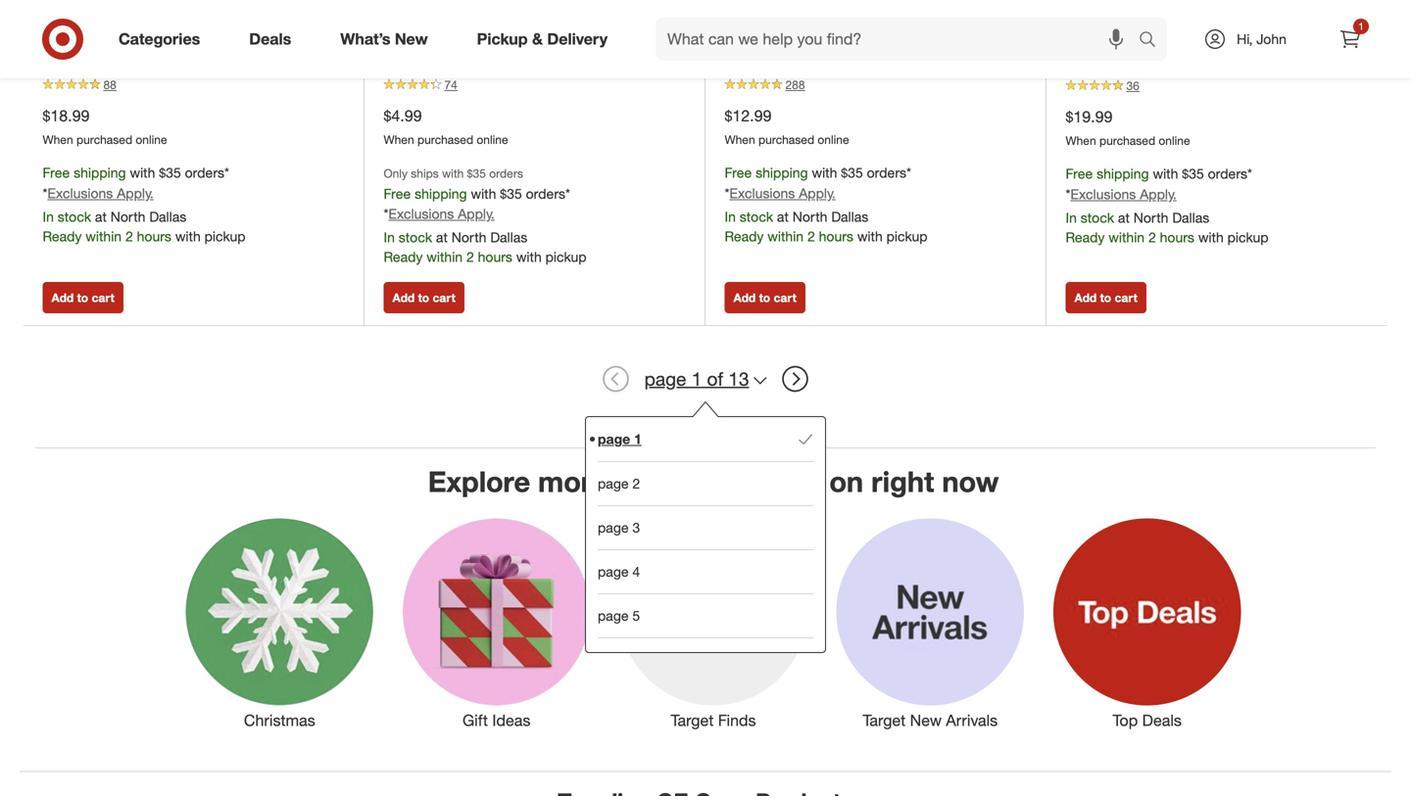 Task type: describe. For each thing, give the bounding box(es) containing it.
arrivals
[[946, 712, 998, 731]]

36 link
[[1066, 77, 1369, 95]]

* inside only ships with $35 orders free shipping with $35 orders* * exclusions apply. in stock at  north dallas ready within 2 hours with pickup
[[384, 206, 389, 223]]

to for $12.99
[[759, 291, 771, 306]]

page for page 1
[[598, 431, 630, 448]]

ships
[[411, 166, 439, 181]]

hd inside ge relax led 3-way hd light bulb soft white
[[201, 13, 224, 33]]

target finds
[[671, 712, 756, 731]]

ge for bulb's ge household lighting link
[[43, 58, 61, 75]]

way
[[166, 13, 196, 33]]

pickup & delivery
[[477, 29, 608, 49]]

page 2 link
[[598, 462, 814, 506]]

page 4 link
[[598, 550, 814, 594]]

bulbs for led
[[1217, 37, 1260, 56]]

exclusions apply. button for $12.99
[[730, 184, 836, 203]]

ge relax led 3-way hd light bulb soft white
[[43, 13, 266, 55]]

categories link
[[102, 18, 225, 61]]

deals inside "link"
[[1143, 712, 1182, 731]]

gift ideas link
[[388, 515, 605, 733]]

john
[[1257, 30, 1287, 48]]

apply. inside only ships with $35 orders free shipping with $35 orders* * exclusions apply. in stock at  north dallas ready within 2 hours with pickup
[[458, 206, 495, 223]]

what's
[[340, 29, 391, 49]]

5.5w
[[1124, 14, 1161, 34]]

page 1 of 13
[[645, 368, 749, 391]]

delivery
[[547, 29, 608, 49]]

page for page 3
[[598, 520, 629, 537]]

exclusions for $18.99
[[47, 185, 113, 202]]

exclusions apply. button for $18.99
[[47, 184, 154, 203]]

page 5 link
[[598, 594, 814, 638]]

6
[[633, 652, 640, 669]]

ge 15w t7 appliance incandescent light bulb link
[[384, 12, 640, 57]]

$19.99
[[1066, 107, 1113, 126]]

ge 2pk 9w 60w equivalent reveal led hd+ light bulbs link
[[725, 12, 981, 57]]

ge for ge relax led 3-way hd light bulb soft white link
[[43, 13, 65, 33]]

add to cart for $12.99
[[734, 291, 797, 306]]

purchased for $4.99
[[418, 132, 474, 147]]

0 vertical spatial deals
[[249, 29, 291, 49]]

in for $18.99
[[43, 208, 54, 226]]

page 1
[[598, 431, 642, 448]]

top
[[1113, 712, 1138, 731]]

hd inside ge 2pk 5.5w 60w equivalent relax hd led light bulbs soft white
[[1112, 37, 1136, 56]]

target finds link
[[605, 515, 822, 733]]

free shipping with $35 orders* * exclusions apply. in stock at  north dallas ready within 2 hours with pickup for $19.99
[[1066, 165, 1269, 246]]

of for 1
[[707, 368, 723, 391]]

36
[[1127, 78, 1140, 93]]

only ships with $35 orders free shipping with $35 orders* * exclusions apply. in stock at  north dallas ready within 2 hours with pickup
[[384, 166, 587, 266]]

orders* for $12.99
[[867, 164, 912, 182]]

What can we help you find? suggestions appear below search field
[[656, 18, 1144, 61]]

lighting for 5.5w
[[1159, 59, 1208, 76]]

page 3
[[598, 520, 640, 537]]

what's
[[651, 465, 738, 500]]

page 2
[[598, 476, 640, 493]]

led inside ge relax led 3-way hd light bulb soft white
[[115, 13, 146, 33]]

3-
[[151, 13, 166, 33]]

to for $19.99
[[1100, 291, 1112, 306]]

hi,
[[1237, 30, 1253, 48]]

hi, john
[[1237, 30, 1287, 48]]

going
[[746, 465, 822, 500]]

target new arrivals
[[863, 712, 998, 731]]

soft inside ge 2pk 5.5w 60w equivalent relax hd led light bulbs soft white
[[1264, 37, 1295, 56]]

north for $19.99
[[1134, 209, 1169, 227]]

relax inside ge 2pk 5.5w 60w equivalent relax hd led light bulbs soft white
[[1066, 37, 1108, 56]]

orders
[[489, 166, 523, 181]]

gift
[[463, 712, 488, 731]]

shipping inside only ships with $35 orders free shipping with $35 orders* * exclusions apply. in stock at  north dallas ready within 2 hours with pickup
[[415, 185, 467, 202]]

in inside only ships with $35 orders free shipping with $35 orders* * exclusions apply. in stock at  north dallas ready within 2 hours with pickup
[[384, 229, 395, 246]]

add for $4.99
[[393, 291, 415, 306]]

finds
[[718, 712, 756, 731]]

60w for 9w
[[811, 13, 843, 33]]

ge 2pk 5.5w 60w equivalent relax hd led light bulbs soft white
[[1066, 14, 1295, 78]]

top deals link
[[1039, 515, 1256, 733]]

$35 left orders
[[467, 166, 486, 181]]

$4.99 when purchased online
[[384, 106, 508, 147]]

2pk for led
[[751, 13, 778, 33]]

orders* inside only ships with $35 orders free shipping with $35 orders* * exclusions apply. in stock at  north dallas ready within 2 hours with pickup
[[526, 185, 570, 202]]

exclusions for $12.99
[[730, 185, 795, 202]]

to for $4.99
[[418, 291, 429, 306]]

ge household lighting for hd+
[[725, 58, 867, 75]]

at for $19.99
[[1118, 209, 1130, 227]]

$35 for $18.99
[[159, 164, 181, 182]]

add for $19.99
[[1075, 291, 1097, 306]]

ge for hd+ ge household lighting link
[[725, 58, 744, 75]]

add to cart button for $18.99
[[43, 283, 123, 314]]

9w
[[783, 13, 806, 33]]

stock inside only ships with $35 orders free shipping with $35 orders* * exclusions apply. in stock at  north dallas ready within 2 hours with pickup
[[399, 229, 432, 246]]

$19.99 when purchased online
[[1066, 107, 1191, 148]]

gift ideas
[[463, 712, 531, 731]]

page 1 of 13 button
[[636, 358, 776, 401]]

free shipping with $35 orders* * exclusions apply. in stock at  north dallas ready within 2 hours with pickup for $12.99
[[725, 164, 928, 245]]

page 4
[[598, 564, 640, 581]]

incandescent
[[384, 36, 485, 55]]

categories
[[119, 29, 200, 49]]

orders* for $18.99
[[185, 164, 229, 182]]

$35 for $12.99
[[841, 164, 863, 182]]

target for target finds
[[671, 712, 714, 731]]

* for $19.99
[[1066, 186, 1071, 203]]

dallas for $19.99
[[1173, 209, 1210, 227]]

now
[[942, 465, 999, 500]]

household for bulb
[[65, 58, 132, 75]]

ideas
[[493, 712, 531, 731]]

$12.99
[[725, 106, 772, 125]]

bulb inside ge relax led 3-way hd light bulb soft white
[[43, 36, 77, 55]]

74 link
[[384, 76, 686, 94]]

pickup inside only ships with $35 orders free shipping with $35 orders* * exclusions apply. in stock at  north dallas ready within 2 hours with pickup
[[546, 249, 587, 266]]

page 1 link
[[598, 418, 814, 462]]

dallas for $12.99
[[832, 208, 869, 226]]

hours for $19.99
[[1160, 229, 1195, 246]]

ready inside only ships with $35 orders free shipping with $35 orders* * exclusions apply. in stock at  north dallas ready within 2 hours with pickup
[[384, 249, 423, 266]]

4
[[633, 564, 640, 581]]

* for $18.99
[[43, 185, 47, 202]]

page 6 link
[[598, 638, 814, 682]]

orders* for $19.99
[[1208, 165, 1253, 183]]

appliance
[[467, 13, 542, 33]]

of for more
[[616, 465, 643, 500]]

shipping for $12.99
[[756, 164, 808, 182]]

target new arrivals link
[[822, 515, 1039, 733]]

ready for $18.99
[[43, 228, 82, 245]]

when for $19.99
[[1066, 133, 1097, 148]]

88 link
[[43, 76, 345, 94]]

3
[[633, 520, 640, 537]]

top deals
[[1113, 712, 1182, 731]]

christmas
[[244, 712, 315, 731]]

what's new link
[[324, 18, 453, 61]]

add to cart for $18.99
[[51, 291, 115, 306]]

shipping for $19.99
[[1097, 165, 1149, 183]]

stock for $12.99
[[740, 208, 773, 226]]

1 for page 1 of 13
[[692, 368, 702, 391]]

white inside ge relax led 3-way hd light bulb soft white
[[116, 36, 159, 55]]

on
[[830, 465, 864, 500]]

ge 15w t7 appliance incandescent light bulb
[[384, 13, 565, 55]]

equivalent for ge 2pk 5.5w 60w equivalent relax hd led light bulbs soft white
[[1202, 14, 1279, 34]]

2 inside only ships with $35 orders free shipping with $35 orders* * exclusions apply. in stock at  north dallas ready within 2 hours with pickup
[[467, 249, 474, 266]]

pickup & delivery link
[[460, 18, 632, 61]]

search
[[1130, 31, 1177, 51]]

5
[[633, 608, 640, 625]]

at for $18.99
[[95, 208, 107, 226]]

$4.99
[[384, 106, 422, 125]]

north for $12.99
[[793, 208, 828, 226]]

pickup for $12.99
[[887, 228, 928, 245]]

right
[[872, 465, 935, 500]]

new for target
[[910, 712, 942, 731]]

13
[[729, 368, 749, 391]]

search button
[[1130, 18, 1177, 65]]

ge 2pk 9w 60w equivalent reveal led hd+ light bulbs
[[725, 13, 980, 55]]

ge for led's ge household lighting link
[[1066, 59, 1085, 76]]

dallas inside only ships with $35 orders free shipping with $35 orders* * exclusions apply. in stock at  north dallas ready within 2 hours with pickup
[[490, 229, 528, 246]]

add for $12.99
[[734, 291, 756, 306]]

2 horizontal spatial 1
[[1359, 20, 1364, 32]]

online for $18.99
[[136, 132, 167, 147]]

what's new
[[340, 29, 428, 49]]

page 3 link
[[598, 506, 814, 550]]

288
[[786, 77, 805, 92]]

light inside ge 2pk 5.5w 60w equivalent relax hd led light bulbs soft white
[[1175, 37, 1213, 56]]

ge 2pk 5.5w 60w equivalent relax hd led light bulbs soft white link
[[1066, 13, 1323, 78]]

free shipping with $35 orders* * exclusions apply. in stock at  north dallas ready within 2 hours with pickup for $18.99
[[43, 164, 246, 245]]

88
[[103, 77, 117, 92]]

north for $18.99
[[111, 208, 146, 226]]



Task type: locate. For each thing, give the bounding box(es) containing it.
exclusions apply. button down $12.99 when purchased online
[[730, 184, 836, 203]]

target inside target new arrivals link
[[863, 712, 906, 731]]

within for $19.99
[[1109, 229, 1145, 246]]

hd+
[[760, 36, 793, 55]]

exclusions apply. button
[[47, 184, 154, 203], [730, 184, 836, 203], [1071, 185, 1177, 204], [389, 205, 495, 224]]

15w
[[410, 13, 440, 33]]

ge household lighting
[[43, 58, 185, 75], [725, 58, 867, 75], [1066, 59, 1208, 76]]

hours
[[137, 228, 171, 245], [819, 228, 854, 245], [1160, 229, 1195, 246], [478, 249, 513, 266]]

1 horizontal spatial led
[[725, 36, 756, 55]]

0 horizontal spatial ge household lighting
[[43, 58, 185, 75]]

1 horizontal spatial lighting
[[818, 58, 867, 75]]

0 horizontal spatial bulbs
[[839, 36, 882, 55]]

1 horizontal spatial soft
[[1264, 37, 1295, 56]]

explore
[[428, 465, 530, 500]]

0 vertical spatial relax
[[69, 13, 111, 33]]

1 horizontal spatial 60w
[[1165, 14, 1197, 34]]

in for $12.99
[[725, 208, 736, 226]]

60w right 5.5w
[[1165, 14, 1197, 34]]

0 vertical spatial hd
[[201, 13, 224, 33]]

when
[[43, 132, 73, 147], [384, 132, 414, 147], [725, 132, 755, 147], [1066, 133, 1097, 148]]

ge household lighting up the 288 at the right
[[725, 58, 867, 75]]

0 horizontal spatial soft
[[81, 36, 112, 55]]

free shipping with $35 orders* * exclusions apply. in stock at  north dallas ready within 2 hours with pickup
[[43, 164, 246, 245], [725, 164, 928, 245], [1066, 165, 1269, 246]]

online
[[136, 132, 167, 147], [477, 132, 508, 147], [818, 132, 849, 147], [1159, 133, 1191, 148]]

exclusions inside only ships with $35 orders free shipping with $35 orders* * exclusions apply. in stock at  north dallas ready within 2 hours with pickup
[[389, 206, 454, 223]]

page left 3
[[598, 520, 629, 537]]

purchased down $18.99
[[76, 132, 132, 147]]

bulbs
[[839, 36, 882, 55], [1217, 37, 1260, 56]]

74
[[445, 77, 458, 92]]

of inside page 1 of 13 dropdown button
[[707, 368, 723, 391]]

light inside ge relax led 3-way hd light bulb soft white
[[228, 13, 266, 33]]

1 vertical spatial new
[[910, 712, 942, 731]]

0 horizontal spatial 60w
[[811, 13, 843, 33]]

light inside ge 15w t7 appliance incandescent light bulb
[[489, 36, 527, 55]]

when inside $18.99 when purchased online
[[43, 132, 73, 147]]

stock down ships
[[399, 229, 432, 246]]

led
[[115, 13, 146, 33], [725, 36, 756, 55], [1140, 37, 1171, 56]]

white
[[116, 36, 159, 55], [1066, 59, 1109, 78]]

apply. for $19.99
[[1140, 186, 1177, 203]]

deals
[[249, 29, 291, 49], [1143, 712, 1182, 731]]

1 horizontal spatial 1
[[692, 368, 702, 391]]

purchased inside $12.99 when purchased online
[[759, 132, 815, 147]]

relax up "88"
[[69, 13, 111, 33]]

$35 down $18.99 when purchased online
[[159, 164, 181, 182]]

$35 down $12.99 when purchased online
[[841, 164, 863, 182]]

christmas link
[[171, 515, 388, 733]]

page inside page 6 link
[[598, 652, 629, 669]]

online for $12.99
[[818, 132, 849, 147]]

ge household lighting link up "88"
[[43, 57, 185, 76]]

* for $12.99
[[725, 185, 730, 202]]

household down hd+
[[748, 58, 814, 75]]

hd
[[201, 13, 224, 33], [1112, 37, 1136, 56]]

$18.99
[[43, 106, 90, 125]]

shipping down $18.99 when purchased online
[[74, 164, 126, 182]]

2 add from the left
[[393, 291, 415, 306]]

bulbs inside ge 2pk 5.5w 60w equivalent relax hd led light bulbs soft white
[[1217, 37, 1260, 56]]

equivalent for ge 2pk 9w 60w equivalent reveal led hd+ light bulbs
[[847, 13, 925, 33]]

orders*
[[185, 164, 229, 182], [867, 164, 912, 182], [1208, 165, 1253, 183], [526, 185, 570, 202]]

add to cart button
[[43, 283, 123, 314], [384, 283, 465, 314], [725, 283, 806, 314], [1066, 283, 1147, 314]]

* down $12.99
[[725, 185, 730, 202]]

ready for $12.99
[[725, 228, 764, 245]]

dallas
[[149, 208, 187, 226], [832, 208, 869, 226], [1173, 209, 1210, 227], [490, 229, 528, 246]]

hd down 5.5w
[[1112, 37, 1136, 56]]

hours inside only ships with $35 orders free shipping with $35 orders* * exclusions apply. in stock at  north dallas ready within 2 hours with pickup
[[478, 249, 513, 266]]

page inside page 1 'link'
[[598, 431, 630, 448]]

target left finds
[[671, 712, 714, 731]]

online down "288" link
[[818, 132, 849, 147]]

page inside page 3 link
[[598, 520, 629, 537]]

led down 5.5w
[[1140, 37, 1171, 56]]

1 add from the left
[[51, 291, 74, 306]]

shipping for $18.99
[[74, 164, 126, 182]]

exclusions apply. button down $19.99 when purchased online
[[1071, 185, 1177, 204]]

at
[[95, 208, 107, 226], [777, 208, 789, 226], [1118, 209, 1130, 227], [436, 229, 448, 246]]

when down $12.99
[[725, 132, 755, 147]]

household up "88"
[[65, 58, 132, 75]]

1 target from the left
[[671, 712, 714, 731]]

purchased inside $18.99 when purchased online
[[76, 132, 132, 147]]

page up page 2
[[598, 431, 630, 448]]

online for $4.99
[[477, 132, 508, 147]]

lighting for led
[[135, 58, 185, 75]]

2pk
[[751, 13, 778, 33], [1092, 14, 1120, 34]]

online inside $18.99 when purchased online
[[136, 132, 167, 147]]

when for $12.99
[[725, 132, 755, 147]]

when for $4.99
[[384, 132, 414, 147]]

ge household lighting link for led
[[1066, 58, 1208, 77]]

free inside only ships with $35 orders free shipping with $35 orders* * exclusions apply. in stock at  north dallas ready within 2 hours with pickup
[[384, 185, 411, 202]]

ge inside ge 2pk 5.5w 60w equivalent relax hd led light bulbs soft white
[[1066, 14, 1088, 34]]

0 horizontal spatial household
[[65, 58, 132, 75]]

white up $19.99
[[1066, 59, 1109, 78]]

exclusions for $19.99
[[1071, 186, 1136, 203]]

1 vertical spatial of
[[616, 465, 643, 500]]

ge household lighting link up 36
[[1066, 58, 1208, 77]]

stock for $18.99
[[58, 208, 91, 226]]

online inside $12.99 when purchased online
[[818, 132, 849, 147]]

cart for $12.99
[[774, 291, 797, 306]]

1 inside dropdown button
[[692, 368, 702, 391]]

$35 down orders
[[500, 185, 522, 202]]

1 horizontal spatial white
[[1066, 59, 1109, 78]]

0 horizontal spatial free shipping with $35 orders* * exclusions apply. in stock at  north dallas ready within 2 hours with pickup
[[43, 164, 246, 245]]

hours for $12.99
[[819, 228, 854, 245]]

target left arrivals
[[863, 712, 906, 731]]

page inside page 4 link
[[598, 564, 629, 581]]

relax inside ge relax led 3-way hd light bulb soft white
[[69, 13, 111, 33]]

apply. for $12.99
[[799, 185, 836, 202]]

free shipping with $35 orders* * exclusions apply. in stock at  north dallas ready within 2 hours with pickup down $18.99 when purchased online
[[43, 164, 246, 245]]

60w inside ge 2pk 5.5w 60w equivalent relax hd led light bulbs soft white
[[1165, 14, 1197, 34]]

online down 88 'link'
[[136, 132, 167, 147]]

at down $19.99 when purchased online
[[1118, 209, 1130, 227]]

of down page 1
[[616, 465, 643, 500]]

0 vertical spatial white
[[116, 36, 159, 55]]

stock for $19.99
[[1081, 209, 1115, 227]]

1 horizontal spatial bulbs
[[1217, 37, 1260, 56]]

equivalent
[[847, 13, 925, 33], [1202, 14, 1279, 34]]

add to cart button for $19.99
[[1066, 283, 1147, 314]]

lighting down ge 2pk 9w 60w equivalent reveal led hd+ light bulbs
[[818, 58, 867, 75]]

relax left search button
[[1066, 37, 1108, 56]]

page left 6
[[598, 652, 629, 669]]

2 horizontal spatial lighting
[[1159, 59, 1208, 76]]

within inside only ships with $35 orders free shipping with $35 orders* * exclusions apply. in stock at  north dallas ready within 2 hours with pickup
[[427, 249, 463, 266]]

in for $19.99
[[1066, 209, 1077, 227]]

0 horizontal spatial target
[[671, 712, 714, 731]]

0 horizontal spatial led
[[115, 13, 146, 33]]

2 horizontal spatial free shipping with $35 orders* * exclusions apply. in stock at  north dallas ready within 2 hours with pickup
[[1066, 165, 1269, 246]]

ge household lighting for bulb
[[43, 58, 185, 75]]

purchased inside $19.99 when purchased online
[[1100, 133, 1156, 148]]

page left the 4
[[598, 564, 629, 581]]

1 horizontal spatial free shipping with $35 orders* * exclusions apply. in stock at  north dallas ready within 2 hours with pickup
[[725, 164, 928, 245]]

2 for $19.99
[[1149, 229, 1157, 246]]

led inside ge 2pk 5.5w 60w equivalent relax hd led light bulbs soft white
[[1140, 37, 1171, 56]]

exclusions apply. button down $18.99 when purchased online
[[47, 184, 154, 203]]

2 vertical spatial 1
[[634, 431, 642, 448]]

when inside $12.99 when purchased online
[[725, 132, 755, 147]]

free down only
[[384, 185, 411, 202]]

1 horizontal spatial bulb
[[531, 36, 565, 55]]

ge inside ge relax led 3-way hd light bulb soft white
[[43, 13, 65, 33]]

$35 for $19.99
[[1182, 165, 1205, 183]]

add to cart for $19.99
[[1075, 291, 1138, 306]]

ge household lighting up 36
[[1066, 59, 1208, 76]]

0 vertical spatial of
[[707, 368, 723, 391]]

exclusions down ships
[[389, 206, 454, 223]]

$18.99 when purchased online
[[43, 106, 167, 147]]

led left hd+
[[725, 36, 756, 55]]

$35 down $19.99 when purchased online
[[1182, 165, 1205, 183]]

ge
[[43, 13, 65, 33], [384, 13, 406, 33], [725, 13, 747, 33], [1066, 14, 1088, 34], [43, 58, 61, 75], [725, 58, 744, 75], [1066, 59, 1085, 76]]

of
[[707, 368, 723, 391], [616, 465, 643, 500]]

2
[[125, 228, 133, 245], [808, 228, 815, 245], [1149, 229, 1157, 246], [467, 249, 474, 266], [633, 476, 640, 493]]

purchased down $19.99
[[1100, 133, 1156, 148]]

1 link
[[1329, 18, 1372, 61]]

1 right john
[[1359, 20, 1364, 32]]

1 inside 'link'
[[634, 431, 642, 448]]

2 horizontal spatial household
[[1089, 59, 1155, 76]]

1 horizontal spatial target
[[863, 712, 906, 731]]

2 horizontal spatial led
[[1140, 37, 1171, 56]]

0 vertical spatial 1
[[1359, 20, 1364, 32]]

deals right top
[[1143, 712, 1182, 731]]

apply. down $19.99 when purchased online
[[1140, 186, 1177, 203]]

stock down $18.99 when purchased online
[[58, 208, 91, 226]]

0 horizontal spatial bulb
[[43, 36, 77, 55]]

deals up 88 'link'
[[249, 29, 291, 49]]

60w right 9w in the right of the page
[[811, 13, 843, 33]]

page 6
[[598, 652, 640, 669]]

light down 9w in the right of the page
[[797, 36, 835, 55]]

at down $12.99 when purchased online
[[777, 208, 789, 226]]

1 horizontal spatial household
[[748, 58, 814, 75]]

apply.
[[117, 185, 154, 202], [799, 185, 836, 202], [1140, 186, 1177, 203], [458, 206, 495, 223]]

60w inside ge 2pk 9w 60w equivalent reveal led hd+ light bulbs
[[811, 13, 843, 33]]

when inside $19.99 when purchased online
[[1066, 133, 1097, 148]]

2 for $12.99
[[808, 228, 815, 245]]

new left t7
[[395, 29, 428, 49]]

2pk left 5.5w
[[1092, 14, 1120, 34]]

white down '3-'
[[116, 36, 159, 55]]

0 vertical spatial new
[[395, 29, 428, 49]]

purchased for $18.99
[[76, 132, 132, 147]]

3 add from the left
[[734, 291, 756, 306]]

target inside target finds link
[[671, 712, 714, 731]]

t7
[[445, 13, 463, 33]]

1 to from the left
[[77, 291, 88, 306]]

hd right way
[[201, 13, 224, 33]]

2 target from the left
[[863, 712, 906, 731]]

exclusions apply. button for $19.99
[[1071, 185, 1177, 204]]

pickup for $18.99
[[205, 228, 246, 245]]

* down $18.99
[[43, 185, 47, 202]]

led inside ge 2pk 9w 60w equivalent reveal led hd+ light bulbs
[[725, 36, 756, 55]]

dallas for $18.99
[[149, 208, 187, 226]]

with
[[130, 164, 155, 182], [812, 164, 838, 182], [1153, 165, 1179, 183], [442, 166, 464, 181], [471, 185, 496, 202], [175, 228, 201, 245], [858, 228, 883, 245], [1199, 229, 1224, 246], [516, 249, 542, 266]]

page up page 1 'link'
[[645, 368, 687, 391]]

equivalent inside ge 2pk 5.5w 60w equivalent relax hd led light bulbs soft white
[[1202, 14, 1279, 34]]

&
[[532, 29, 543, 49]]

free for $12.99
[[725, 164, 752, 182]]

north inside only ships with $35 orders free shipping with $35 orders* * exclusions apply. in stock at  north dallas ready within 2 hours with pickup
[[452, 229, 487, 246]]

within for $12.99
[[768, 228, 804, 245]]

4 add to cart from the left
[[1075, 291, 1138, 306]]

when down $18.99
[[43, 132, 73, 147]]

free down $18.99
[[43, 164, 70, 182]]

more
[[538, 465, 608, 500]]

page inside page 1 of 13 dropdown button
[[645, 368, 687, 391]]

free down $12.99
[[725, 164, 752, 182]]

online inside $4.99 when purchased online
[[477, 132, 508, 147]]

online for $19.99
[[1159, 133, 1191, 148]]

in
[[43, 208, 54, 226], [725, 208, 736, 226], [1066, 209, 1077, 227], [384, 229, 395, 246]]

explore more of what's going on right now
[[428, 465, 999, 500]]

stock down $19.99 when purchased online
[[1081, 209, 1115, 227]]

1 add to cart from the left
[[51, 291, 115, 306]]

ge inside ge 2pk 9w 60w equivalent reveal led hd+ light bulbs
[[725, 13, 747, 33]]

soft inside ge relax led 3-way hd light bulb soft white
[[81, 36, 112, 55]]

4 add from the left
[[1075, 291, 1097, 306]]

household up 36
[[1089, 59, 1155, 76]]

2 bulb from the left
[[531, 36, 565, 55]]

288 link
[[725, 76, 1027, 94]]

free for $19.99
[[1066, 165, 1093, 183]]

2 add to cart button from the left
[[384, 283, 465, 314]]

purchased
[[76, 132, 132, 147], [418, 132, 474, 147], [759, 132, 815, 147], [1100, 133, 1156, 148]]

1
[[1359, 20, 1364, 32], [692, 368, 702, 391], [634, 431, 642, 448]]

cart
[[92, 291, 115, 306], [433, 291, 456, 306], [774, 291, 797, 306], [1115, 291, 1138, 306]]

cart for $4.99
[[433, 291, 456, 306]]

ge household lighting link for hd+
[[725, 57, 867, 76]]

page for page 1 of 13
[[645, 368, 687, 391]]

purchased for $12.99
[[759, 132, 815, 147]]

page for page 4
[[598, 564, 629, 581]]

bulb
[[43, 36, 77, 55], [531, 36, 565, 55]]

1 for page 1
[[634, 431, 642, 448]]

ge for ge 2pk 5.5w 60w equivalent relax hd led light bulbs soft white link on the top
[[1066, 14, 1088, 34]]

0 horizontal spatial equivalent
[[847, 13, 925, 33]]

pickup for $19.99
[[1228, 229, 1269, 246]]

stock
[[58, 208, 91, 226], [740, 208, 773, 226], [1081, 209, 1115, 227], [399, 229, 432, 246]]

1 cart from the left
[[92, 291, 115, 306]]

to for $18.99
[[77, 291, 88, 306]]

1 horizontal spatial ge household lighting
[[725, 58, 867, 75]]

at inside only ships with $35 orders free shipping with $35 orders* * exclusions apply. in stock at  north dallas ready within 2 hours with pickup
[[436, 229, 448, 246]]

add to cart for $4.99
[[393, 291, 456, 306]]

of left "13"
[[707, 368, 723, 391]]

purchased inside $4.99 when purchased online
[[418, 132, 474, 147]]

bulbs up "288" link
[[839, 36, 882, 55]]

2pk up hd+
[[751, 13, 778, 33]]

light right way
[[228, 13, 266, 33]]

3 cart from the left
[[774, 291, 797, 306]]

$35
[[159, 164, 181, 182], [841, 164, 863, 182], [1182, 165, 1205, 183], [467, 166, 486, 181], [500, 185, 522, 202]]

north
[[111, 208, 146, 226], [793, 208, 828, 226], [1134, 209, 1169, 227], [452, 229, 487, 246]]

free shipping with $35 orders* * exclusions apply. in stock at  north dallas ready within 2 hours with pickup down $19.99 when purchased online
[[1066, 165, 1269, 246]]

2 inside page 2 link
[[633, 476, 640, 493]]

exclusions down $18.99 when purchased online
[[47, 185, 113, 202]]

new
[[395, 29, 428, 49], [910, 712, 942, 731]]

1 vertical spatial relax
[[1066, 37, 1108, 56]]

2 for $18.99
[[125, 228, 133, 245]]

0 horizontal spatial new
[[395, 29, 428, 49]]

shipping down $19.99 when purchased online
[[1097, 165, 1149, 183]]

2 add to cart from the left
[[393, 291, 456, 306]]

1 vertical spatial deals
[[1143, 712, 1182, 731]]

free down $19.99
[[1066, 165, 1093, 183]]

only
[[384, 166, 408, 181]]

light up 36 link
[[1175, 37, 1213, 56]]

equivalent inside ge 2pk 9w 60w equivalent reveal led hd+ light bulbs
[[847, 13, 925, 33]]

3 add to cart from the left
[[734, 291, 797, 306]]

cart for $18.99
[[92, 291, 115, 306]]

add to cart button for $12.99
[[725, 283, 806, 314]]

page for page 6
[[598, 652, 629, 669]]

reveal
[[930, 13, 980, 33]]

ready for $19.99
[[1066, 229, 1105, 246]]

2 horizontal spatial ge household lighting link
[[1066, 58, 1208, 77]]

0 horizontal spatial hd
[[201, 13, 224, 33]]

add to cart
[[51, 291, 115, 306], [393, 291, 456, 306], [734, 291, 797, 306], [1075, 291, 1138, 306]]

apply. down $12.99 when purchased online
[[799, 185, 836, 202]]

page
[[645, 368, 687, 391], [598, 431, 630, 448], [598, 476, 629, 493], [598, 520, 629, 537], [598, 564, 629, 581], [598, 608, 629, 625], [598, 652, 629, 669]]

stock down $12.99 when purchased online
[[740, 208, 773, 226]]

0 horizontal spatial white
[[116, 36, 159, 55]]

exclusions down $12.99 when purchased online
[[730, 185, 795, 202]]

at down $18.99 when purchased online
[[95, 208, 107, 226]]

1 horizontal spatial of
[[707, 368, 723, 391]]

online inside $19.99 when purchased online
[[1159, 133, 1191, 148]]

1 add to cart button from the left
[[43, 283, 123, 314]]

add for $18.99
[[51, 291, 74, 306]]

white inside ge 2pk 5.5w 60w equivalent relax hd led light bulbs soft white
[[1066, 59, 1109, 78]]

at down ships
[[436, 229, 448, 246]]

exclusions apply. button down ships
[[389, 205, 495, 224]]

add to cart button for $4.99
[[384, 283, 465, 314]]

page for page 5
[[598, 608, 629, 625]]

when inside $4.99 when purchased online
[[384, 132, 414, 147]]

new for what's
[[395, 29, 428, 49]]

cart for $19.99
[[1115, 291, 1138, 306]]

light down appliance
[[489, 36, 527, 55]]

1 vertical spatial 1
[[692, 368, 702, 391]]

2 to from the left
[[418, 291, 429, 306]]

ge household lighting link up the 288 at the right
[[725, 57, 867, 76]]

target for target new arrivals
[[863, 712, 906, 731]]

0 horizontal spatial 1
[[634, 431, 642, 448]]

household for hd+
[[748, 58, 814, 75]]

bulbs up 36 link
[[1217, 37, 1260, 56]]

page 5
[[598, 608, 640, 625]]

$12.99 when purchased online
[[725, 106, 849, 147]]

at for $12.99
[[777, 208, 789, 226]]

when down $4.99
[[384, 132, 414, 147]]

soft up "88"
[[81, 36, 112, 55]]

1 horizontal spatial equivalent
[[1202, 14, 1279, 34]]

4 to from the left
[[1100, 291, 1112, 306]]

2 cart from the left
[[433, 291, 456, 306]]

lighting up 36 link
[[1159, 59, 1208, 76]]

ge household lighting for led
[[1066, 59, 1208, 76]]

4 cart from the left
[[1115, 291, 1138, 306]]

ge household lighting link
[[43, 57, 185, 76], [725, 57, 867, 76], [1066, 58, 1208, 77]]

1 vertical spatial white
[[1066, 59, 1109, 78]]

* down $19.99
[[1066, 186, 1071, 203]]

ge household lighting link for bulb
[[43, 57, 185, 76]]

4 add to cart button from the left
[[1066, 283, 1147, 314]]

1 horizontal spatial hd
[[1112, 37, 1136, 56]]

1 horizontal spatial deals
[[1143, 712, 1182, 731]]

exclusions
[[47, 185, 113, 202], [730, 185, 795, 202], [1071, 186, 1136, 203], [389, 206, 454, 223]]

0 horizontal spatial deals
[[249, 29, 291, 49]]

3 to from the left
[[759, 291, 771, 306]]

ready
[[43, 228, 82, 245], [725, 228, 764, 245], [1066, 229, 1105, 246], [384, 249, 423, 266]]

lighting for 9w
[[818, 58, 867, 75]]

page left 5
[[598, 608, 629, 625]]

0 horizontal spatial of
[[616, 465, 643, 500]]

60w
[[811, 13, 843, 33], [1165, 14, 1197, 34]]

ge for ge 2pk 9w 60w equivalent reveal led hd+ light bulbs link
[[725, 13, 747, 33]]

light inside ge 2pk 9w 60w equivalent reveal led hd+ light bulbs
[[797, 36, 835, 55]]

0 horizontal spatial relax
[[69, 13, 111, 33]]

0 horizontal spatial ge household lighting link
[[43, 57, 185, 76]]

deals link
[[233, 18, 316, 61]]

1 horizontal spatial ge household lighting link
[[725, 57, 867, 76]]

purchased up ships
[[418, 132, 474, 147]]

within
[[86, 228, 122, 245], [768, 228, 804, 245], [1109, 229, 1145, 246], [427, 249, 463, 266]]

0 horizontal spatial 2pk
[[751, 13, 778, 33]]

exclusions down $19.99 when purchased online
[[1071, 186, 1136, 203]]

ge relax led 3-way hd light bulb soft white link
[[43, 12, 299, 57]]

pickup
[[477, 29, 528, 49]]

1 vertical spatial hd
[[1112, 37, 1136, 56]]

soft right hi,
[[1264, 37, 1295, 56]]

household for led
[[1089, 59, 1155, 76]]

1 horizontal spatial relax
[[1066, 37, 1108, 56]]

new left arrivals
[[910, 712, 942, 731]]

when down $19.99
[[1066, 133, 1097, 148]]

page for page 2
[[598, 476, 629, 493]]

bulbs inside ge 2pk 9w 60w equivalent reveal led hd+ light bulbs
[[839, 36, 882, 55]]

1 horizontal spatial new
[[910, 712, 942, 731]]

apply. for $18.99
[[117, 185, 154, 202]]

1 bulb from the left
[[43, 36, 77, 55]]

light
[[228, 13, 266, 33], [489, 36, 527, 55], [797, 36, 835, 55], [1175, 37, 1213, 56]]

lighting down categories
[[135, 58, 185, 75]]

0 horizontal spatial lighting
[[135, 58, 185, 75]]

free shipping with $35 orders* * exclusions apply. in stock at  north dallas ready within 2 hours with pickup down $12.99 when purchased online
[[725, 164, 928, 245]]

to
[[77, 291, 88, 306], [418, 291, 429, 306], [759, 291, 771, 306], [1100, 291, 1112, 306]]

shipping down $12.99 when purchased online
[[756, 164, 808, 182]]

page up page 3
[[598, 476, 629, 493]]

3 add to cart button from the left
[[725, 283, 806, 314]]

1 up page 2
[[634, 431, 642, 448]]

* down only
[[384, 206, 389, 223]]

page inside page 2 link
[[598, 476, 629, 493]]

purchased down $12.99
[[759, 132, 815, 147]]

2pk inside ge 2pk 5.5w 60w equivalent relax hd led light bulbs soft white
[[1092, 14, 1120, 34]]

1 horizontal spatial 2pk
[[1092, 14, 1120, 34]]

apply. down $18.99 when purchased online
[[117, 185, 154, 202]]

shipping down ships
[[415, 185, 467, 202]]

hours for $18.99
[[137, 228, 171, 245]]

2pk inside ge 2pk 9w 60w equivalent reveal led hd+ light bulbs
[[751, 13, 778, 33]]

2 horizontal spatial ge household lighting
[[1066, 59, 1208, 76]]

page inside the page 5 link
[[598, 608, 629, 625]]

ge inside ge 15w t7 appliance incandescent light bulb
[[384, 13, 406, 33]]

purchased for $19.99
[[1100, 133, 1156, 148]]

60w for 5.5w
[[1165, 14, 1197, 34]]

apply. down orders
[[458, 206, 495, 223]]

1 left "13"
[[692, 368, 702, 391]]

bulb inside ge 15w t7 appliance incandescent light bulb
[[531, 36, 565, 55]]

online up orders
[[477, 132, 508, 147]]

ge household lighting up "88"
[[43, 58, 185, 75]]

free for $18.99
[[43, 164, 70, 182]]



Task type: vqa. For each thing, say whether or not it's contained in the screenshot.


